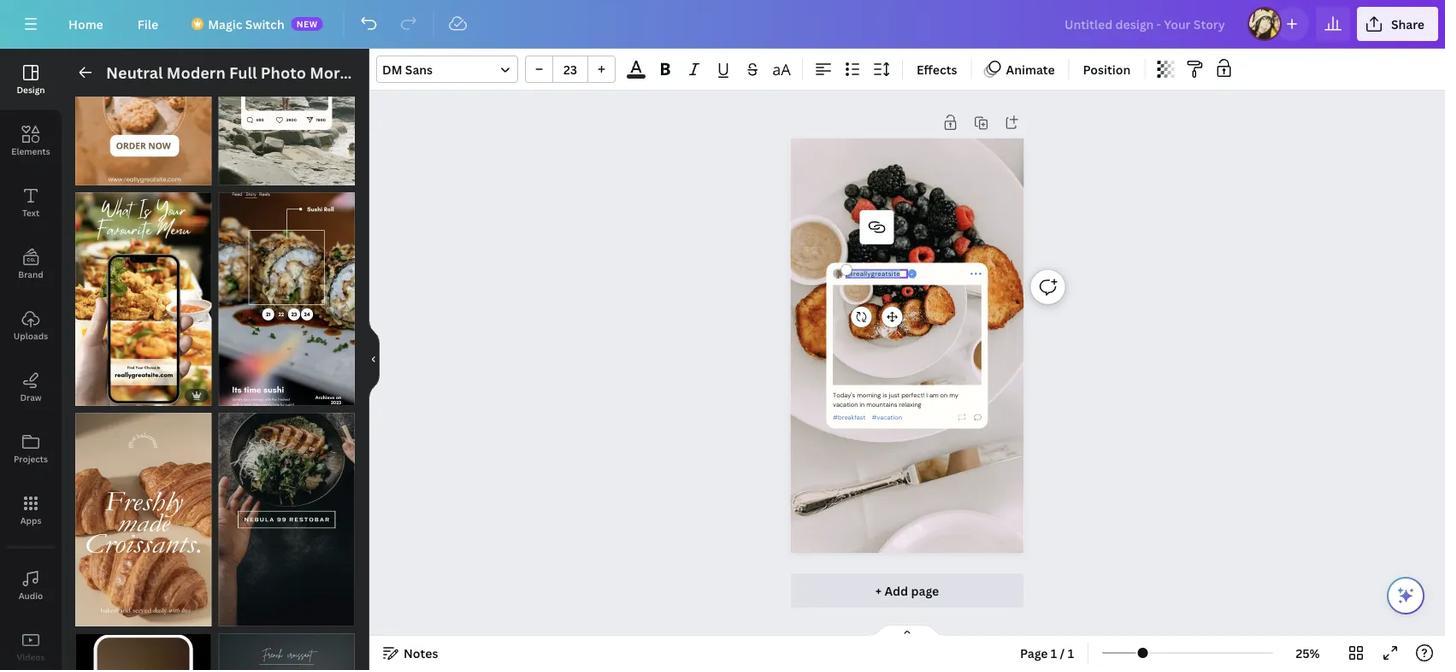 Task type: vqa. For each thing, say whether or not it's contained in the screenshot.
in
yes



Task type: locate. For each thing, give the bounding box(es) containing it.
canva assistant image
[[1396, 586, 1416, 606]]

home
[[68, 16, 103, 32]]

black and brown minimalist dessert promotion incoming call notification instagram story image
[[75, 634, 212, 670]]

of left 5
[[235, 611, 247, 622]]

videos button
[[0, 617, 62, 670]]

uploads button
[[0, 295, 62, 357]]

0 horizontal spatial of
[[91, 611, 104, 622]]

perfect!
[[902, 392, 925, 400]]

1 left 5
[[227, 611, 232, 622]]

page
[[911, 583, 939, 599]]

@reallygreatsite
[[847, 270, 900, 278]]

morning
[[857, 392, 881, 400]]

notes button
[[376, 640, 445, 667]]

photo
[[261, 62, 306, 83]]

of
[[91, 611, 104, 622], [235, 611, 247, 622]]

white brown minimalist typography food sushi time instagram story image
[[219, 192, 355, 406]]

1 of 2
[[84, 611, 112, 622]]

add
[[885, 583, 908, 599]]

text button
[[0, 172, 62, 233]]

1 of from the left
[[91, 611, 104, 622]]

morning
[[310, 62, 373, 83]]

group
[[525, 56, 616, 83]]

apps button
[[0, 480, 62, 541]]

mountains
[[867, 400, 898, 409]]

of inside black white clean minimalist food video promo your story group
[[235, 611, 247, 622]]

today's morning is just perfect! i am on my vacation in mountains relaxing
[[833, 392, 959, 409]]

switch
[[245, 16, 285, 32]]

notes
[[404, 645, 438, 661]]

your
[[500, 62, 534, 83]]

– – number field
[[558, 61, 582, 77]]

25% button
[[1280, 640, 1336, 667]]

brand
[[18, 269, 43, 280]]

share
[[1391, 16, 1425, 32]]

animate button
[[979, 56, 1062, 83]]

1 left '2'
[[84, 611, 89, 622]]

file
[[137, 16, 158, 32]]

/
[[1060, 645, 1065, 661]]

1
[[84, 611, 89, 622], [227, 611, 232, 622], [1051, 645, 1057, 661], [1068, 645, 1074, 661]]

today's
[[833, 392, 855, 400]]

1 left /
[[1051, 645, 1057, 661]]

dm sans button
[[376, 56, 518, 83]]

neutral modern minimalist motivation quote tweet instagram story image
[[219, 0, 355, 186]]

1 horizontal spatial of
[[235, 611, 247, 622]]

refresh outline image
[[959, 414, 966, 421]]

dark minimalist new recipe instagram story image
[[219, 634, 355, 670]]

design button
[[0, 49, 62, 110]]

position
[[1083, 61, 1131, 77]]

show pages image
[[866, 624, 948, 638]]

#breakfast
[[833, 413, 866, 422]]

of left '2'
[[91, 611, 104, 622]]

projects
[[14, 453, 48, 465]]

+ add page
[[876, 583, 939, 599]]

design
[[17, 84, 45, 95]]

of inside modern and aesthetic bakery promotions instagram story group
[[91, 611, 104, 622]]

share button
[[1357, 7, 1438, 41]]

projects button
[[0, 418, 62, 480]]

1 of 5
[[227, 611, 255, 622]]

2 of from the left
[[235, 611, 247, 622]]

#232326 image
[[627, 75, 645, 79], [627, 75, 645, 79]]

bubble image
[[975, 415, 982, 421]]

Design title text field
[[1051, 7, 1241, 41]]

magic
[[208, 16, 242, 32]]

in
[[860, 400, 865, 409]]

neutral modern minimalist motivation quote tweet instagram story group
[[219, 0, 355, 186]]

@reallygreatsite text field
[[847, 269, 907, 279]]

black and brown minimalist dessert promotion incoming call notification instagram story group
[[75, 623, 212, 670]]

position button
[[1076, 56, 1138, 83]]

brand button
[[0, 233, 62, 295]]

+
[[876, 583, 882, 599]]

dark minimalist new recipe instagram story group
[[219, 623, 355, 670]]

of for 5
[[235, 611, 247, 622]]

brown aesthetic minimalist cookies promotion instagram story group
[[75, 0, 212, 186]]

white brown minimalist typography food sushi time instagram story group
[[219, 182, 355, 406]]



Task type: describe. For each thing, give the bounding box(es) containing it.
elements
[[11, 145, 50, 157]]

effects button
[[910, 56, 964, 83]]

+ add page button
[[791, 574, 1024, 608]]

uploads
[[14, 330, 48, 342]]

modern
[[167, 62, 226, 83]]

page
[[1020, 645, 1048, 661]]

new
[[296, 18, 318, 30]]

2
[[106, 611, 112, 622]]

breakfast
[[376, 62, 448, 83]]

#breakfast #vacation
[[833, 413, 902, 422]]

i
[[927, 392, 928, 400]]

black white clean minimalist food video promo your story group
[[219, 403, 355, 627]]

dm
[[382, 61, 402, 77]]

full
[[229, 62, 257, 83]]

home link
[[55, 7, 117, 41]]

on
[[940, 392, 948, 400]]

magic switch
[[208, 16, 285, 32]]

effects
[[917, 61, 957, 77]]

neutral modern full photo morning breakfast tweet your story
[[106, 62, 579, 83]]

audio
[[19, 590, 43, 602]]

brown aesthetic minimalist cookies promotion instagram story image
[[75, 0, 212, 186]]

my
[[950, 392, 959, 400]]

modern and aesthetic bakery promotions instagram story group
[[75, 403, 212, 627]]

dm sans
[[382, 61, 433, 77]]

neutral
[[106, 62, 163, 83]]

am
[[930, 392, 939, 400]]

colorfull modern food menu instagram story group
[[75, 182, 212, 406]]

5
[[250, 611, 255, 622]]

animate
[[1006, 61, 1055, 77]]

file button
[[124, 7, 172, 41]]

colorfull modern food menu instagram story image
[[75, 192, 212, 406]]

1 inside modern and aesthetic bakery promotions instagram story group
[[84, 611, 89, 622]]

of for 2
[[91, 611, 104, 622]]

side panel tab list
[[0, 49, 62, 670]]

sans
[[405, 61, 433, 77]]

just
[[889, 392, 900, 400]]

hide image
[[369, 319, 380, 401]]

draw button
[[0, 357, 62, 418]]

25%
[[1296, 645, 1320, 661]]

is
[[883, 392, 887, 400]]

1 inside black white clean minimalist food video promo your story group
[[227, 611, 232, 622]]

main menu bar
[[0, 0, 1445, 49]]

vacation
[[833, 400, 858, 409]]

videos
[[17, 652, 45, 663]]

page 1 / 1
[[1020, 645, 1074, 661]]

apps
[[20, 515, 41, 526]]

text
[[22, 207, 39, 219]]

draw
[[20, 392, 42, 403]]

audio button
[[0, 555, 62, 617]]

1 right /
[[1068, 645, 1074, 661]]

#vacation
[[872, 413, 902, 422]]

story
[[538, 62, 579, 83]]

relaxing
[[899, 400, 922, 409]]

elements button
[[0, 110, 62, 172]]

tweet
[[452, 62, 496, 83]]



